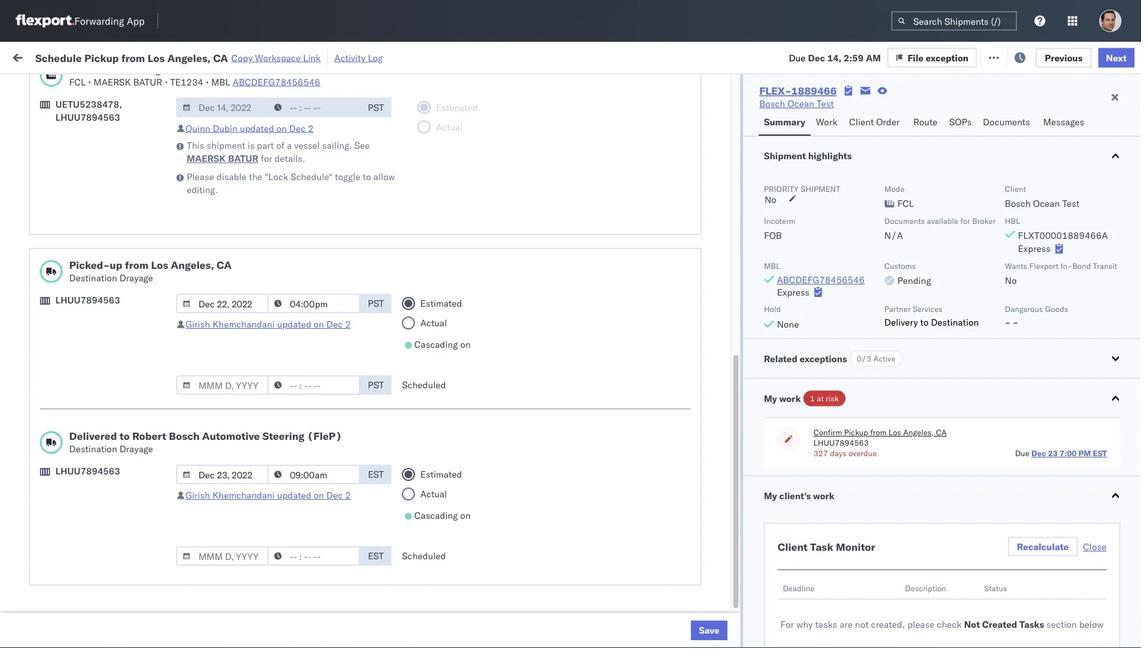 Task type: vqa. For each thing, say whether or not it's contained in the screenshot.
Schedule
yes



Task type: describe. For each thing, give the bounding box(es) containing it.
ceau7522281, hlxu6269489, hlxu8034992 for 2nd schedule pickup from los angeles, ca link from the top of the page
[[804, 217, 1007, 228]]

778 at risk
[[240, 51, 285, 62]]

schedule pickup from los angeles, ca for 4th schedule pickup from los angeles, ca link from the top of the page
[[30, 411, 176, 435]]

for why tasks are not created, please check not created tasks section below
[[781, 618, 1104, 630]]

0/3 active
[[857, 354, 896, 364]]

schedule delivery appointment for 11:30
[[30, 446, 161, 458]]

operator
[[1052, 107, 1084, 117]]

from inside picked-up from los angeles, ca destination drayage
[[125, 258, 149, 272]]

3 upload from the top
[[30, 526, 60, 537]]

0 vertical spatial confirm pickup from los angeles, ca button
[[30, 353, 185, 380]]

angeles, inside picked-up from los angeles, ca destination drayage
[[171, 258, 214, 272]]

1 vertical spatial 7:00
[[1060, 448, 1077, 458]]

appointment for 11:30 pm est, jan 23, 2023
[[107, 446, 161, 458]]

my client's work button
[[743, 476, 1142, 515]]

hlxu6269489, for 'upload customs clearance documents' link corresponding to 2:00 am est, nov 9, 2022
[[874, 303, 940, 314]]

quinn dubin updated on dec 2 button
[[186, 122, 314, 134]]

pickup inside confirm pickup from los angeles, ca lhuu7894563
[[845, 428, 869, 437]]

workspace
[[255, 52, 301, 63]]

0 vertical spatial updated
[[240, 122, 274, 134]]

ocean fcl for second schedule pickup from rotterdam, netherlands link from the bottom of the page
[[399, 476, 445, 487]]

flex-1889466 up flex-1893174
[[721, 389, 788, 401]]

3 gaurav jawla from the top
[[1052, 246, 1106, 257]]

container
[[804, 102, 839, 111]]

los inside confirm pickup from los angeles, ca
[[118, 353, 132, 365]]

5 schedule pickup from los angeles, ca link from the top
[[30, 496, 185, 523]]

nov for fifth schedule pickup from los angeles, ca link from the bottom of the page
[[272, 188, 289, 200]]

choi
[[1093, 447, 1112, 458]]

hlxu6269489, for 3rd schedule pickup from los angeles, ca link from the top
[[874, 274, 940, 286]]

3 2:59 am edt, nov 5, 2022 from the top
[[210, 217, 325, 228]]

in
[[194, 81, 202, 91]]

id
[[716, 107, 724, 117]]

to inside delivered to robert bosch automotive steering (flep) destination drayage
[[120, 430, 130, 443]]

1662119
[[749, 504, 788, 516]]

mmm d, yyyy text field for ca
[[176, 98, 269, 117]]

2 resize handle column header from the left
[[332, 101, 347, 648]]

1 hlxu6269489, from the top
[[874, 159, 940, 171]]

days
[[831, 448, 847, 458]]

due for due dec 23 7:00 pm est
[[1016, 448, 1030, 458]]

messages button
[[1038, 110, 1092, 136]]

9 resize handle column header from the left
[[1030, 101, 1046, 648]]

no inside wants flexport in-bond transit no
[[1005, 275, 1017, 286]]

appointment for 8:30 pm est, jan 30, 2023
[[107, 561, 161, 572]]

3 resize handle column header from the left
[[377, 101, 393, 648]]

schedule delivery appointment link for 8:30 pm est, jan 30, 2023
[[30, 560, 161, 573]]

2 8:30 from the top
[[210, 590, 230, 602]]

maersk batur link
[[187, 152, 259, 165]]

3 appointment from the top
[[107, 331, 161, 343]]

active
[[874, 354, 896, 364]]

my inside button
[[764, 490, 778, 501]]

angeles, inside 'arrived at los angeles, ca fcl • maersk batur • te1234 • mbl abcdefg78456546'
[[141, 62, 185, 75]]

due dec 14, 2:59 am
[[789, 52, 881, 63]]

1 schedule pickup from los angeles, ca button from the top
[[30, 180, 185, 208]]

documents inside documents available for broker n/a
[[885, 216, 925, 226]]

pickup for second schedule pickup from rotterdam, netherlands link from the bottom of the page
[[71, 468, 99, 480]]

11:30 for schedule delivery appointment
[[210, 447, 236, 458]]

work inside button
[[813, 490, 835, 501]]

4 2:59 am edt, nov 5, 2022 from the top
[[210, 246, 325, 257]]

drayage inside delivered to robert bosch automotive steering (flep) destination drayage
[[120, 443, 153, 455]]

lhuu7894563 inside confirm pickup from los angeles, ca lhuu7894563
[[814, 438, 869, 448]]

0 vertical spatial for
[[124, 81, 135, 91]]

14,
[[828, 52, 842, 63]]

2:00 am est, nov 9, 2022
[[210, 303, 324, 315]]

flex-1662119
[[721, 504, 788, 516]]

shipment for priority
[[801, 184, 841, 194]]

confirm for confirm pickup from los angeles, ca
[[30, 353, 63, 365]]

5 account from the top
[[636, 590, 671, 602]]

pickup for first schedule pickup from los angeles, ca link from the bottom of the page
[[71, 497, 99, 508]]

am for 'upload customs clearance documents' link corresponding to 2:00 am est, nov 9, 2022
[[232, 303, 247, 315]]

angeles, inside confirm pickup from los angeles, ca
[[135, 353, 171, 365]]

estimated for delivered to robert bosch automotive steering (flep)
[[420, 469, 462, 480]]

jaehyung choi - test 
[[1052, 447, 1142, 458]]

1 • from the left
[[88, 76, 91, 87]]

1 integration test account - karl lagerfeld from the top
[[569, 447, 739, 458]]

girish for automotive
[[186, 490, 210, 501]]

3 schedule pickup from los angeles, ca button from the top
[[30, 267, 185, 294]]

message
[[175, 51, 212, 62]]

1 vertical spatial deadline
[[783, 584, 815, 593]]

rotterdam, for flex-2130384
[[123, 583, 169, 595]]

girish khemchandani updated on dec 2 button for steering
[[186, 490, 351, 501]]

2 1846748 from the top
[[749, 188, 788, 200]]

los inside picked-up from los angeles, ca destination drayage
[[151, 258, 168, 272]]

ocean fcl for 2nd schedule pickup from los angeles, ca link from the top of the page
[[399, 217, 445, 228]]

pst for girish khemchandani updated on dec 2
[[368, 298, 384, 309]]

am for 'upload customs clearance documents' link corresponding to 3:00 am edt, aug 19, 2022
[[232, 131, 247, 142]]

10 ocean fcl from the top
[[399, 590, 445, 602]]

1 5, from the top
[[291, 160, 300, 171]]

6 flex-1846748 from the top
[[721, 303, 788, 315]]

4 schedule pickup from los angeles, ca button from the top
[[30, 410, 185, 438]]

mmm d, yyyy text field for angeles,
[[176, 294, 269, 313]]

delivery for schedule delivery appointment button related to 2:59 am edt, nov 5, 2022
[[71, 245, 105, 257]]

2 account from the top
[[636, 476, 671, 487]]

not
[[965, 618, 980, 630]]

batur inside this shipment is part of a vessel sailing. see maersk batur for details.
[[228, 153, 259, 164]]

schedule pickup from los angeles, ca for first schedule pickup from los angeles, ca link from the bottom of the page
[[30, 497, 176, 522]]

documents for third 'upload customs clearance documents' link from the top of the page
[[30, 539, 77, 550]]

save
[[699, 625, 720, 636]]

from for first schedule pickup from los angeles, ca link from the bottom of the page
[[102, 497, 121, 508]]

shipment highlights
[[764, 150, 852, 162]]

cascading for delivered to robert bosch automotive steering (flep)
[[415, 510, 458, 521]]

flex-1889466 link
[[760, 84, 837, 97]]

3 upload customs clearance documents link from the top
[[30, 525, 185, 551]]

24,
[[291, 389, 305, 401]]

created
[[983, 618, 1018, 630]]

5 1846748 from the top
[[749, 274, 788, 286]]

route
[[914, 116, 938, 128]]

destination inside 'partner services delivery to destination'
[[931, 316, 979, 328]]

1 uetu5238478 from the top
[[874, 332, 938, 343]]

2:59 down "disable"
[[210, 188, 230, 200]]

destination inside delivered to robert bosch automotive steering (flep) destination drayage
[[69, 443, 117, 455]]

2 schedule pickup from rotterdam, netherlands button from the top
[[30, 583, 185, 610]]

mmm d, yyyy text field for angeles,
[[176, 375, 269, 395]]

abcdefg78456546 inside 'arrived at los angeles, ca fcl • maersk batur • te1234 • mbl abcdefg78456546'
[[233, 76, 320, 87]]

3 clearance from the top
[[101, 526, 143, 537]]

activity
[[335, 52, 366, 63]]

test inside "client bosch ocean test incoterm fob"
[[1063, 198, 1080, 209]]

bosch inside delivered to robert bosch automotive steering (flep) destination drayage
[[169, 430, 200, 443]]

1 lhuu7894563, from the top
[[804, 332, 872, 343]]

2:59 up 2:00
[[210, 246, 230, 257]]

at for 1
[[817, 394, 824, 403]]

client's
[[780, 490, 811, 501]]

messages
[[1044, 116, 1085, 128]]

0 vertical spatial my
[[13, 47, 34, 65]]

1660288
[[749, 131, 788, 142]]

1 nyku9743990 from the top
[[804, 561, 868, 573]]

monitor
[[836, 540, 876, 553]]

message (0)
[[175, 51, 229, 62]]

9:00 am est, dec 24, 2022
[[210, 389, 330, 401]]

9:00
[[210, 389, 230, 401]]

confirm pickup from los angeles, ca
[[30, 353, 171, 378]]

1 8:30 pm est, jan 30, 2023 from the top
[[210, 562, 327, 573]]

transit
[[1094, 261, 1118, 271]]

1 horizontal spatial my work
[[764, 393, 801, 404]]

5 resize handle column header from the left
[[547, 101, 563, 648]]

1 horizontal spatial no
[[765, 194, 777, 205]]

3 flex-1846748 from the top
[[721, 217, 788, 228]]

11:30 pm est, jan 23, 2023 for schedule pickup from rotterdam, netherlands
[[210, 476, 332, 487]]

snoozed : no
[[270, 81, 317, 91]]

lhuu7894563 down picked-
[[55, 294, 120, 306]]

1 at risk
[[810, 394, 839, 403]]

delivery inside 'partner services delivery to destination'
[[885, 316, 918, 328]]

container numbers
[[804, 102, 839, 122]]

0 vertical spatial rotterdam,
[[123, 468, 169, 480]]

nov down of
[[272, 160, 289, 171]]

ocean fcl for confirm delivery link
[[399, 389, 445, 401]]

3 2130387 from the top
[[749, 533, 788, 544]]

nov for 2nd schedule pickup from los angeles, ca link from the top of the page
[[272, 217, 289, 228]]

1 hlxu8034992 from the top
[[943, 159, 1007, 171]]

7:00 pm est, dec 23, 2022
[[210, 361, 329, 372]]

shipment for this
[[207, 140, 245, 151]]

hlxu6269489, for 2nd schedule pickup from los angeles, ca link from the top of the page
[[874, 217, 940, 228]]

1 resize handle column header from the left
[[187, 101, 202, 648]]

confirm for confirm pickup from rotterdam, netherlands
[[30, 612, 63, 623]]

to inside please disable the "lock schedule" toggle to allow editing.
[[363, 171, 371, 182]]

2:59 down editing.
[[210, 217, 230, 228]]

the
[[249, 171, 262, 182]]

6 resize handle column header from the left
[[678, 101, 693, 648]]

2 5, from the top
[[291, 188, 300, 200]]

2 2130384 from the top
[[749, 590, 788, 602]]

2 30, from the top
[[287, 590, 302, 602]]

1 integration from the top
[[569, 447, 614, 458]]

dangerous
[[1005, 304, 1044, 314]]

mbl/mawb numbers button
[[883, 104, 1033, 117]]

nov up 2:00 am est, nov 9, 2022
[[272, 246, 289, 257]]

lhuu7894563 down delivered
[[55, 465, 120, 477]]

actions
[[1093, 107, 1120, 117]]

3 upload customs clearance documents from the top
[[30, 526, 143, 550]]

2 • from the left
[[165, 76, 168, 87]]

0 vertical spatial 2
[[308, 122, 314, 134]]

2 integration from the top
[[569, 476, 614, 487]]

allow
[[374, 171, 395, 182]]

from for confirm pickup from rotterdam, netherlands link
[[96, 612, 115, 623]]

girish khemchandani updated on dec 2 for ca
[[186, 319, 351, 330]]

caiu7969337
[[804, 131, 865, 142]]

ymluw236679313
[[889, 131, 973, 142]]

5 flex-1846748 from the top
[[721, 274, 788, 286]]

3 5, from the top
[[291, 217, 300, 228]]

clearance for 3:00 am edt, aug 19, 2022
[[101, 124, 143, 135]]

2 gvcu5265864 from the top
[[804, 475, 869, 487]]

summary button
[[759, 110, 811, 136]]

schedule pickup from los angeles, ca copy workspace link
[[35, 51, 321, 64]]

1 vertical spatial 23,
[[293, 447, 307, 458]]

0 horizontal spatial 7:00
[[210, 361, 230, 372]]

ocean fcl for first schedule pickup from los angeles, ca link from the bottom of the page
[[399, 504, 445, 516]]

5 ocean fcl from the top
[[399, 332, 445, 343]]

hlxu8034992 for 3rd schedule pickup from los angeles, ca link from the top
[[943, 274, 1007, 286]]

picked-
[[69, 258, 110, 272]]

2 schedule pickup from los angeles, ca button from the top
[[30, 209, 185, 237]]

0 horizontal spatial my work
[[13, 47, 71, 65]]

msdu7304509
[[804, 418, 871, 429]]

1 flex-1846748 from the top
[[721, 160, 788, 171]]

blocked,
[[160, 81, 192, 91]]

delivery for 2nd schedule delivery appointment button
[[71, 331, 105, 343]]

omkar savant
[[1052, 217, 1110, 228]]

3 1846748 from the top
[[749, 217, 788, 228]]

2:59 down 9:00
[[210, 418, 230, 430]]

1 horizontal spatial abcdefg78456546 button
[[777, 274, 865, 286]]

is
[[248, 140, 255, 151]]

forwarding
[[74, 15, 124, 27]]

ocean inside "client bosch ocean test incoterm fob"
[[1034, 198, 1060, 209]]

6 karl from the top
[[681, 619, 698, 631]]

quinn
[[186, 122, 210, 134]]

drayage inside picked-up from los angeles, ca destination drayage
[[120, 272, 153, 284]]

lhuu7894563, uetu5238478 for 7:00 pm est, dec 23, 2022
[[804, 360, 938, 372]]

hbl
[[1005, 216, 1021, 226]]

0 horizontal spatial abcdefg78456546 button
[[233, 76, 320, 87]]

"lock
[[265, 171, 288, 182]]

customs for 'upload customs clearance documents' link corresponding to 3:00 am edt, aug 19, 2022
[[62, 124, 99, 135]]

flex-1889466 up container
[[760, 84, 837, 97]]

dangerous goods - -
[[1005, 304, 1069, 328]]

2 maeu9408431 from the top
[[889, 619, 955, 631]]

2 nyku9743990 from the top
[[804, 590, 868, 602]]

4 account from the top
[[636, 562, 671, 573]]

1 vertical spatial mbl
[[764, 261, 781, 271]]

3 integration test account - karl lagerfeld from the top
[[569, 533, 739, 544]]

scheduled for delivered to robert bosch automotive steering (flep)
[[402, 550, 446, 562]]

ready
[[99, 81, 122, 91]]

for inside this shipment is part of a vessel sailing. see maersk batur for details.
[[261, 153, 272, 164]]

1 8:30 from the top
[[210, 562, 230, 573]]

incoterm
[[764, 216, 796, 226]]

are
[[840, 618, 853, 630]]

(flep)
[[307, 430, 342, 443]]

please
[[908, 618, 935, 630]]

upload for 2:00 am est, nov 9, 2022
[[30, 296, 60, 307]]

3 edt, from the top
[[250, 188, 270, 200]]

updated for steering
[[277, 490, 311, 501]]

workitem
[[14, 107, 49, 117]]

in-
[[1061, 261, 1073, 271]]

lhuu7894563, uetu5238478 for 9:00 am est, dec 24, 2022
[[804, 389, 938, 400]]

1 vertical spatial my
[[764, 393, 778, 404]]

confirm delivery
[[30, 389, 99, 400]]

4 integration test account - karl lagerfeld from the top
[[569, 562, 739, 573]]

1 -- : -- -- text field from the top
[[268, 98, 360, 117]]

4 lagerfeld from the top
[[700, 562, 739, 573]]

ceau7522281, hlxu6269489, hlxu8034992 for 3rd schedule pickup from los angeles, ca link from the top
[[804, 274, 1007, 286]]

4 1846748 from the top
[[749, 246, 788, 257]]

1 2130384 from the top
[[749, 562, 788, 573]]

upload customs clearance documents link for 3:00 am edt, aug 19, 2022
[[30, 123, 185, 149]]

confirm pickup from los angeles, ca lhuu7894563
[[814, 428, 947, 448]]

2:59 right 14,
[[844, 52, 864, 63]]

2023 for schedule delivery appointment link related to 11:30 pm est, jan 23, 2023
[[310, 447, 332, 458]]

1 ceau7522281, from the top
[[804, 159, 871, 171]]

gaurav for ymluw236679313
[[1052, 131, 1082, 142]]

3 gaurav from the top
[[1052, 246, 1082, 257]]

2 for delivered to robert bosch automotive steering (flep)
[[345, 490, 351, 501]]

schedule delivery appointment link for 2:59 am edt, nov 5, 2022
[[30, 244, 161, 258]]

5 edt, from the top
[[250, 246, 270, 257]]

flex-1660288
[[721, 131, 788, 142]]

2 integration test account - karl lagerfeld from the top
[[569, 476, 739, 487]]

close button
[[1084, 541, 1107, 552]]

partner
[[885, 304, 911, 314]]

te1234
[[170, 76, 204, 87]]

6 integration test account - karl lagerfeld from the top
[[569, 619, 739, 631]]

close
[[1084, 541, 1107, 552]]

shipment
[[764, 150, 806, 162]]

delivery down "uetu5238478, lhuu7894563" on the top
[[71, 159, 105, 170]]

schedule delivery appointment for 2:59
[[30, 245, 161, 257]]

pickup for confirm pickup from los angeles, ca "link"
[[66, 353, 94, 365]]

11 resize handle column header from the left
[[1115, 101, 1131, 648]]

1 1846748 from the top
[[749, 160, 788, 171]]

3 schedule pickup from los angeles, ca link from the top
[[30, 267, 185, 293]]

flex-1889466 down none
[[721, 361, 788, 372]]

5 integration from the top
[[569, 590, 614, 602]]

2 schedule delivery appointment button from the top
[[30, 331, 161, 345]]

mbl/mawb numbers
[[889, 107, 969, 117]]

3 schedule delivery appointment from the top
[[30, 331, 161, 343]]

deadline button
[[204, 104, 334, 117]]

related
[[764, 353, 798, 364]]

by:
[[47, 80, 60, 91]]

ceau7522281, for 2nd schedule pickup from los angeles, ca link from the top of the page
[[804, 217, 871, 228]]

below
[[1080, 618, 1104, 630]]

4 flex-1846748 from the top
[[721, 246, 788, 257]]

5 schedule pickup from los angeles, ca button from the top
[[30, 496, 185, 524]]

19,
[[292, 131, 306, 142]]

import work
[[110, 51, 165, 62]]

next
[[1107, 52, 1127, 63]]

batur inside 'arrived at los angeles, ca fcl • maersk batur • te1234 • mbl abcdefg78456546'
[[133, 76, 162, 87]]

vessel
[[294, 140, 320, 151]]

pst for quinn dubin updated on dec 2
[[368, 102, 384, 113]]

goods
[[1046, 304, 1069, 314]]

bosch inside "client bosch ocean test incoterm fob"
[[1005, 198, 1031, 209]]



Task type: locate. For each thing, give the bounding box(es) containing it.
-- : -- -- text field
[[268, 294, 360, 313], [268, 465, 360, 484]]

8 resize handle column header from the left
[[867, 101, 883, 648]]

shipment up maersk batur link
[[207, 140, 245, 151]]

2:00
[[210, 303, 230, 315]]

nyku9743990 down client task monitor at the bottom right of the page
[[804, 561, 868, 573]]

schedule delivery appointment for 8:30
[[30, 561, 161, 572]]

maersk inside this shipment is part of a vessel sailing. see maersk batur for details.
[[187, 153, 226, 164]]

previous
[[1045, 52, 1083, 63]]

2 mmm d, yyyy text field from the top
[[176, 294, 269, 313]]

1 : from the left
[[93, 81, 96, 91]]

0 vertical spatial upload customs clearance documents
[[30, 124, 143, 148]]

8 ocean fcl from the top
[[399, 504, 445, 516]]

appointment up confirm pickup from los angeles, ca "link"
[[107, 331, 161, 343]]

confirm inside confirm pickup from los angeles, ca lhuu7894563
[[814, 428, 843, 437]]

3 11:30 from the top
[[210, 533, 236, 544]]

0 vertical spatial est
[[1093, 448, 1108, 458]]

gaurav up in-
[[1052, 246, 1082, 257]]

estimated for picked-up from los angeles, ca
[[420, 298, 462, 309]]

mbl inside 'arrived at los angeles, ca fcl • maersk batur • te1234 • mbl abcdefg78456546'
[[211, 76, 230, 87]]

1 horizontal spatial work
[[780, 393, 801, 404]]

work right client's
[[813, 490, 835, 501]]

1 vertical spatial flex-2130384
[[721, 590, 788, 602]]

ceau7522281, hlxu6269489, hlxu8034992 for fifth schedule pickup from los angeles, ca link from the bottom of the page
[[804, 188, 1007, 199]]

angeles, inside confirm pickup from los angeles, ca lhuu7894563
[[904, 428, 934, 437]]

risk
[[270, 51, 285, 62], [826, 394, 839, 403]]

actual for picked-up from los angeles, ca
[[420, 317, 447, 329]]

deadline
[[210, 107, 242, 117], [783, 584, 815, 593]]

1 flex-2130384 from the top
[[721, 562, 788, 573]]

23,
[[290, 361, 304, 372], [293, 447, 307, 458], [293, 476, 307, 487]]

2130387 down 1662119
[[749, 533, 788, 544]]

delivered
[[69, 430, 117, 443]]

client bosch ocean test incoterm fob
[[764, 184, 1080, 241]]

schedule pickup from rotterdam, netherlands link
[[30, 468, 185, 494], [30, 583, 185, 609]]

test123456 down the 'pending'
[[889, 303, 944, 315]]

numbers inside button
[[937, 107, 969, 117]]

1 vertical spatial 30,
[[287, 590, 302, 602]]

from inside confirm pickup from los angeles, ca
[[96, 353, 115, 365]]

• right work, in the left of the page
[[165, 76, 168, 87]]

1 vertical spatial scheduled
[[402, 550, 446, 562]]

pickup inside confirm pickup from rotterdam, netherlands
[[66, 612, 94, 623]]

due for due dec 14, 2:59 am
[[789, 52, 806, 63]]

flex-1893174
[[721, 418, 788, 430]]

2 lagerfeld from the top
[[700, 476, 739, 487]]

pst
[[368, 102, 384, 113], [368, 298, 384, 309], [368, 379, 384, 391]]

1 vertical spatial shipment
[[801, 184, 841, 194]]

schedule pickup from rotterdam, netherlands button
[[30, 468, 185, 495], [30, 583, 185, 610]]

bosch
[[760, 98, 786, 109], [1005, 198, 1031, 209], [484, 217, 510, 228], [569, 217, 595, 228], [484, 246, 510, 257], [569, 246, 595, 257], [169, 430, 200, 443]]

status
[[71, 81, 93, 91], [985, 584, 1008, 593]]

23, for rotterdam,
[[293, 476, 307, 487]]

recalculate
[[1018, 541, 1069, 552]]

1 vertical spatial estimated
[[420, 469, 462, 480]]

1 horizontal spatial shipment
[[801, 184, 841, 194]]

ceau7522281, hlxu6269489, hlxu8034992 for 'upload customs clearance documents' link corresponding to 2:00 am est, nov 9, 2022
[[804, 303, 1007, 314]]

upload customs clearance documents for 2:00
[[30, 296, 143, 321]]

pickup for fifth schedule pickup from los angeles, ca link from the bottom of the page
[[71, 181, 99, 193]]

1 vertical spatial confirm pickup from los angeles, ca button
[[814, 427, 947, 438]]

3 schedule delivery appointment button from the top
[[30, 446, 161, 460]]

ceau7522281, for fifth schedule pickup from los angeles, ca link from the bottom of the page
[[804, 188, 871, 199]]

gvcu5265864 down msdu7304509
[[804, 446, 869, 458]]

schedule delivery appointment up picked-
[[30, 245, 161, 257]]

2 drayage from the top
[[120, 443, 153, 455]]

schedule pickup from rotterdam, netherlands for 2nd schedule pickup from rotterdam, netherlands link from the top
[[30, 583, 169, 608]]

1 horizontal spatial for
[[261, 153, 272, 164]]

girish khemchandani updated on dec 2 for steering
[[186, 490, 351, 501]]

delivery inside button
[[66, 389, 99, 400]]

flexport
[[1030, 261, 1059, 271]]

ca inside 'arrived at los angeles, ca fcl • maersk batur • te1234 • mbl abcdefg78456546'
[[187, 62, 202, 75]]

-- : -- -- text field
[[268, 98, 360, 117], [268, 375, 360, 395], [268, 546, 360, 566]]

appointment down robert at bottom left
[[107, 446, 161, 458]]

flex-2130387 up flex-1662119 on the bottom of page
[[721, 476, 788, 487]]

work up caiu7969337
[[816, 116, 838, 128]]

flex-2130384 button
[[700, 558, 791, 577], [700, 558, 791, 577], [700, 587, 791, 605], [700, 587, 791, 605]]

documents available for broker n/a
[[885, 216, 996, 241]]

girish khemchandani updated on dec 2
[[186, 319, 351, 330], [186, 490, 351, 501]]

5, down schedule"
[[291, 188, 300, 200]]

zimu3048342 up description
[[889, 562, 951, 573]]

at inside 'arrived at los angeles, ca fcl • maersk batur • te1234 • mbl abcdefg78456546'
[[109, 62, 119, 75]]

updated for ca
[[277, 319, 311, 330]]

0 vertical spatial cascading on
[[415, 339, 471, 350]]

11:30 pm est, jan 28, 2023
[[210, 533, 332, 544]]

schedule delivery appointment button for 8:30 pm est, jan 30, 2023
[[30, 560, 161, 575]]

cascading on for picked-up from los angeles, ca
[[415, 339, 471, 350]]

my up filtered
[[13, 47, 34, 65]]

schedule delivery appointment down workitem button
[[30, 159, 161, 170]]

schedule pickup from los angeles, ca for 3rd schedule pickup from los angeles, ca link from the top
[[30, 267, 176, 292]]

jawla for ymluw236679313
[[1084, 131, 1106, 142]]

3 karl from the top
[[681, 533, 698, 544]]

appointment for 2:59 am edt, nov 5, 2022
[[107, 245, 161, 257]]

maersk inside 'arrived at los angeles, ca fcl • maersk batur • te1234 • mbl abcdefg78456546'
[[94, 76, 131, 87]]

shipment down highlights
[[801, 184, 841, 194]]

customs for third 'upload customs clearance documents' link from the top of the page
[[62, 526, 99, 537]]

flex-2130387 down flex-1662119 on the bottom of page
[[721, 533, 788, 544]]

confirm delivery link
[[30, 388, 99, 401]]

robert
[[132, 430, 166, 443]]

flex-2130387 down flex-1893174
[[721, 447, 788, 458]]

MMM D, YYYY text field
[[176, 375, 269, 395], [176, 465, 269, 484], [176, 546, 269, 566]]

numbers for mbl/mawb numbers
[[937, 107, 969, 117]]

cascading for picked-up from los angeles, ca
[[415, 339, 458, 350]]

2 vertical spatial gaurav
[[1052, 246, 1082, 257]]

maersk down "this"
[[187, 153, 226, 164]]

schedule pickup from rotterdam, netherlands up confirm pickup from rotterdam, netherlands
[[30, 583, 169, 608]]

flexport. image
[[16, 14, 74, 27]]

drayage
[[120, 272, 153, 284], [120, 443, 153, 455]]

check
[[937, 618, 962, 630]]

6 lagerfeld from the top
[[700, 619, 739, 631]]

lhuu7894563, uetu5238478 down 0/3 active at the bottom
[[804, 389, 938, 400]]

for inside documents available for broker n/a
[[961, 216, 971, 226]]

appointment up the up
[[107, 245, 161, 257]]

4 schedule delivery appointment button from the top
[[30, 560, 161, 575]]

2 flex-2130387 from the top
[[721, 476, 788, 487]]

2 vertical spatial upload customs clearance documents
[[30, 526, 143, 550]]

netherlands inside confirm pickup from rotterdam, netherlands
[[30, 625, 81, 636]]

1 upload from the top
[[30, 124, 60, 135]]

work button
[[811, 110, 844, 136]]

4 ocean fcl from the top
[[399, 303, 445, 315]]

delivery down confirm pickup from los angeles, ca
[[66, 389, 99, 400]]

1 lagerfeld from the top
[[700, 447, 739, 458]]

client for task
[[778, 540, 808, 553]]

0 vertical spatial 7:00
[[210, 361, 230, 372]]

: for snoozed
[[300, 81, 303, 91]]

778
[[240, 51, 257, 62]]

schedule
[[35, 51, 82, 64], [30, 159, 69, 170], [30, 181, 69, 193], [30, 210, 69, 221], [30, 245, 69, 257], [30, 267, 69, 279], [30, 331, 69, 343], [30, 411, 69, 422], [30, 446, 69, 458], [30, 468, 69, 480], [30, 497, 69, 508], [30, 561, 69, 572], [30, 583, 69, 595]]

3 flex-2130387 from the top
[[721, 533, 788, 544]]

jawla down actions
[[1084, 131, 1106, 142]]

schedule delivery appointment link for 11:30 pm est, jan 23, 2023
[[30, 446, 161, 459]]

confirm inside confirm pickup from los angeles, ca
[[30, 353, 63, 365]]

2 vertical spatial no
[[1005, 275, 1017, 286]]

gaurav jawla for ymluw236679313
[[1052, 131, 1106, 142]]

flex-1846748 up none
[[721, 303, 788, 315]]

0 vertical spatial scheduled
[[402, 379, 446, 391]]

2 vertical spatial uetu5238478
[[874, 389, 938, 400]]

description
[[906, 584, 947, 593]]

no down priority
[[765, 194, 777, 205]]

drayage down robert at bottom left
[[120, 443, 153, 455]]

risk right 778
[[270, 51, 285, 62]]

1 vertical spatial est
[[368, 469, 384, 480]]

delivery for schedule delivery appointment button associated with 11:30 pm est, jan 23, 2023
[[71, 446, 105, 458]]

187 on track
[[300, 51, 353, 62]]

task
[[811, 540, 834, 553]]

1 vertical spatial mmm d, yyyy text field
[[176, 294, 269, 313]]

1 vertical spatial netherlands
[[30, 596, 81, 608]]

0 vertical spatial 11:30 pm est, jan 23, 2023
[[210, 447, 332, 458]]

am
[[866, 52, 881, 63], [232, 131, 247, 142], [232, 160, 247, 171], [232, 188, 247, 200], [232, 217, 247, 228], [232, 246, 247, 257], [232, 303, 247, 315], [232, 389, 247, 401], [232, 418, 247, 430]]

: left ready
[[93, 81, 96, 91]]

0 vertical spatial express
[[1018, 243, 1051, 254]]

1 schedule pickup from rotterdam, netherlands link from the top
[[30, 468, 185, 494]]

from inside confirm pickup from los angeles, ca lhuu7894563
[[871, 428, 887, 437]]

uetu5238478 up the maeu9736123
[[874, 389, 938, 400]]

1 horizontal spatial maersk
[[187, 153, 226, 164]]

lhuu7894563 up days
[[814, 438, 869, 448]]

gaurav jawla up omkar savant
[[1052, 188, 1106, 200]]

1 horizontal spatial •
[[165, 76, 168, 87]]

work inside work button
[[816, 116, 838, 128]]

2 2:59 am edt, nov 5, 2022 from the top
[[210, 188, 325, 200]]

confirm
[[30, 353, 63, 365], [30, 389, 63, 400], [814, 428, 843, 437], [30, 612, 63, 623]]

no right snoozed on the left top of page
[[306, 81, 317, 91]]

order
[[877, 116, 900, 128]]

upload for 3:00 am edt, aug 19, 2022
[[30, 124, 60, 135]]

client inside button
[[850, 116, 874, 128]]

1 vertical spatial risk
[[826, 394, 839, 403]]

4 hlxu8034992 from the top
[[943, 274, 1007, 286]]

2 vertical spatial -- : -- -- text field
[[268, 546, 360, 566]]

upload customs clearance documents button down the up
[[30, 295, 185, 323]]

1 schedule delivery appointment from the top
[[30, 159, 161, 170]]

test123456
[[889, 188, 944, 200], [889, 217, 944, 228], [889, 274, 944, 286], [889, 303, 944, 315]]

0 vertical spatial work
[[37, 47, 71, 65]]

1 30, from the top
[[287, 562, 302, 573]]

uetu5238478,
[[55, 98, 122, 110]]

0 vertical spatial upload
[[30, 124, 60, 135]]

5, up 9,
[[291, 246, 300, 257]]

2023 for second schedule pickup from rotterdam, netherlands link from the bottom of the page
[[310, 476, 332, 487]]

delivery down delivered
[[71, 446, 105, 458]]

9,
[[291, 303, 299, 315]]

2130387 up 1662119
[[749, 476, 788, 487]]

2023
[[305, 418, 327, 430], [310, 447, 332, 458], [310, 476, 332, 487], [310, 533, 332, 544], [304, 562, 327, 573], [304, 590, 327, 602]]

status for status
[[985, 584, 1008, 593]]

schedule pickup from rotterdam, netherlands link down delivered
[[30, 468, 185, 494]]

lhuu7894563, up exceptions
[[804, 332, 872, 343]]

5 karl from the top
[[681, 590, 698, 602]]

2 gaurav jawla from the top
[[1052, 188, 1106, 200]]

6 integration from the top
[[569, 619, 614, 631]]

1 vertical spatial cascading
[[415, 510, 458, 521]]

schedule pickup from rotterdam, netherlands button up confirm pickup from rotterdam, netherlands link
[[30, 583, 185, 610]]

1 upload customs clearance documents button from the top
[[30, 123, 185, 150]]

schedule pickup from rotterdam, netherlands button down delivered
[[30, 468, 185, 495]]

0 vertical spatial girish khemchandani updated on dec 2 button
[[186, 319, 351, 330]]

confirm for confirm delivery
[[30, 389, 63, 400]]

from for second schedule pickup from rotterdam, netherlands link from the bottom of the page
[[102, 468, 121, 480]]

2 vertical spatial upload
[[30, 526, 60, 537]]

los inside confirm pickup from los angeles, ca lhuu7894563
[[889, 428, 902, 437]]

2 vertical spatial updated
[[277, 490, 311, 501]]

fcl inside 'arrived at los angeles, ca fcl • maersk batur • te1234 • mbl abcdefg78456546'
[[69, 76, 86, 87]]

0 vertical spatial -- : -- -- text field
[[268, 294, 360, 313]]

cascading on for delivered to robert bosch automotive steering (flep)
[[415, 510, 471, 521]]

scheduled for picked-up from los angeles, ca
[[402, 379, 446, 391]]

2 schedule delivery appointment link from the top
[[30, 331, 161, 344]]

1 vertical spatial for
[[261, 153, 272, 164]]

4 karl from the top
[[681, 562, 698, 573]]

destination down services
[[931, 316, 979, 328]]

client up 'hbl'
[[1005, 184, 1027, 194]]

upload customs clearance documents button for 3:00 am edt, aug 19, 2022
[[30, 123, 185, 150]]

copy workspace link button
[[231, 52, 321, 63]]

6 account from the top
[[636, 619, 671, 631]]

5 appointment from the top
[[107, 561, 161, 572]]

5,
[[291, 160, 300, 171], [291, 188, 300, 200], [291, 217, 300, 228], [291, 246, 300, 257]]

1 gvcu5265864 from the top
[[804, 446, 869, 458]]

updated up the is
[[240, 122, 274, 134]]

snoozed
[[270, 81, 300, 91]]

est for mmm d, yyyy text field associated with automotive
[[368, 550, 384, 562]]

2 horizontal spatial client
[[1005, 184, 1027, 194]]

mmm d, yyyy text field down delivered to robert bosch automotive steering (flep) destination drayage
[[176, 465, 269, 484]]

am for fifth schedule pickup from los angeles, ca link from the bottom of the page
[[232, 188, 247, 200]]

upload customs clearance documents button for 2:00 am est, nov 9, 2022
[[30, 295, 185, 323]]

my up 1662119
[[764, 490, 778, 501]]

0 horizontal spatial at
[[109, 62, 119, 75]]

documents inside documents button
[[983, 116, 1031, 128]]

risk for 778 at risk
[[270, 51, 285, 62]]

2 pst from the top
[[368, 298, 384, 309]]

5 lagerfeld from the top
[[700, 590, 739, 602]]

1 vertical spatial express
[[777, 286, 810, 298]]

Search Shipments (/) text field
[[892, 11, 1018, 31]]

0 horizontal spatial to
[[120, 430, 130, 443]]

flex-1846748 up hold
[[721, 274, 788, 286]]

2 jawla from the top
[[1084, 188, 1106, 200]]

schedule delivery appointment button for 2:59 am edt, nov 5, 2022
[[30, 244, 161, 259]]

rotterdam, inside confirm pickup from rotterdam, netherlands
[[118, 612, 164, 623]]

maeu9408431 down description
[[889, 619, 955, 631]]

1 vertical spatial zimu3048342
[[889, 590, 951, 602]]

file exception
[[919, 51, 980, 62], [908, 52, 969, 63]]

work left 1
[[780, 393, 801, 404]]

4 edt, from the top
[[250, 217, 270, 228]]

1 schedule pickup from rotterdam, netherlands button from the top
[[30, 468, 185, 495]]

ceau7522281, hlxu6269489, hlxu8034992
[[804, 159, 1007, 171], [804, 188, 1007, 199], [804, 217, 1007, 228], [804, 274, 1007, 286], [804, 303, 1007, 314]]

2 ceau7522281, hlxu6269489, hlxu8034992 from the top
[[804, 188, 1007, 199]]

client
[[850, 116, 874, 128], [1005, 184, 1027, 194], [778, 540, 808, 553]]

1 vertical spatial 11:30
[[210, 476, 236, 487]]

2 lhuu7894563, uetu5238478 from the top
[[804, 360, 938, 372]]

my work up the 1893174
[[764, 393, 801, 404]]

1 vertical spatial girish
[[186, 490, 210, 501]]

sailing.
[[322, 140, 352, 151]]

2 11:30 from the top
[[210, 476, 236, 487]]

to inside 'partner services delivery to destination'
[[921, 316, 929, 328]]

0 horizontal spatial maersk
[[94, 76, 131, 87]]

at for arrived
[[109, 62, 119, 75]]

flex-1846748 up incoterm at right top
[[721, 188, 788, 200]]

2 vertical spatial destination
[[69, 443, 117, 455]]

1 karl from the top
[[681, 447, 698, 458]]

327 days overdue
[[814, 448, 877, 458]]

delivery
[[71, 159, 105, 170], [71, 245, 105, 257], [885, 316, 918, 328], [71, 331, 105, 343], [66, 389, 99, 400], [71, 446, 105, 458], [71, 561, 105, 572]]

dubin
[[213, 122, 238, 134]]

girish down 2:00
[[186, 319, 210, 330]]

1 vertical spatial maeu9408431
[[889, 619, 955, 631]]

2 horizontal spatial •
[[206, 76, 209, 87]]

0 horizontal spatial due
[[789, 52, 806, 63]]

bosch ocean test
[[760, 98, 834, 109], [484, 217, 559, 228], [569, 217, 644, 228], [484, 246, 559, 257], [569, 246, 644, 257]]

1 ceau7522281, hlxu6269489, hlxu8034992 from the top
[[804, 159, 1007, 171]]

3 ceau7522281, hlxu6269489, hlxu8034992 from the top
[[804, 217, 1007, 228]]

1 flex-2130387 from the top
[[721, 447, 788, 458]]

2 uetu5238478 from the top
[[874, 360, 938, 372]]

2:59 am edt, nov 5, 2022 up 2:00 am est, nov 9, 2022
[[210, 246, 325, 257]]

schedule pickup from rotterdam, netherlands down delivered
[[30, 468, 169, 493]]

2 flex-2130384 from the top
[[721, 590, 788, 602]]

ocean fcl for 8:30 pm est, jan 30, 2023 schedule delivery appointment link
[[399, 562, 445, 573]]

23, for los
[[290, 361, 304, 372]]

1 vertical spatial mmm d, yyyy text field
[[176, 465, 269, 484]]

5 hlxu8034992 from the top
[[943, 303, 1007, 314]]

2 estimated from the top
[[420, 469, 462, 480]]

hlxu8034992 for 2nd schedule pickup from los angeles, ca link from the top of the page
[[943, 217, 1007, 228]]

schedule delivery appointment up confirm pickup from los angeles, ca
[[30, 331, 161, 343]]

from for 4th schedule pickup from los angeles, ca link from the top of the page
[[102, 411, 121, 422]]

2 ocean fcl from the top
[[399, 217, 445, 228]]

Search Work text field
[[703, 47, 846, 66]]

from for 3rd schedule pickup from los angeles, ca link from the top
[[102, 267, 121, 279]]

delivery down 'partner'
[[885, 316, 918, 328]]

MMM D, YYYY text field
[[176, 98, 269, 117], [176, 294, 269, 313]]

resize handle column header
[[187, 101, 202, 648], [332, 101, 347, 648], [377, 101, 393, 648], [462, 101, 478, 648], [547, 101, 563, 648], [678, 101, 693, 648], [782, 101, 798, 648], [867, 101, 883, 648], [1030, 101, 1046, 648], [1108, 101, 1124, 648], [1115, 101, 1131, 648]]

account
[[636, 447, 671, 458], [636, 476, 671, 487], [636, 533, 671, 544], [636, 562, 671, 573], [636, 590, 671, 602], [636, 619, 671, 631]]

schedule delivery appointment up confirm pickup from rotterdam, netherlands
[[30, 561, 161, 572]]

shipment highlights button
[[743, 136, 1142, 176]]

6 1846748 from the top
[[749, 303, 788, 315]]

1 account from the top
[[636, 447, 671, 458]]

from for fifth schedule pickup from los angeles, ca link from the bottom of the page
[[102, 181, 121, 193]]

2 netherlands from the top
[[30, 596, 81, 608]]

1 pst from the top
[[368, 102, 384, 113]]

numbers inside container numbers
[[804, 112, 837, 122]]

please
[[187, 171, 214, 182]]

uetu5238478 down 'partner'
[[874, 332, 938, 343]]

mmm d, yyyy text field for automotive
[[176, 546, 269, 566]]

ocean fcl for 'upload customs clearance documents' link corresponding to 3:00 am edt, aug 19, 2022
[[399, 131, 445, 142]]

nov left 9,
[[271, 303, 288, 315]]

0 horizontal spatial •
[[88, 76, 91, 87]]

2 edt, from the top
[[250, 160, 270, 171]]

batur
[[133, 76, 162, 87], [228, 153, 259, 164]]

2:59
[[844, 52, 864, 63], [210, 160, 230, 171], [210, 188, 230, 200], [210, 217, 230, 228], [210, 246, 230, 257], [210, 418, 230, 430]]

(0)
[[212, 51, 229, 62]]

upload customs clearance documents link for 2:00 am est, nov 9, 2022
[[30, 295, 185, 321]]

3 mmm d, yyyy text field from the top
[[176, 546, 269, 566]]

1 vertical spatial khemchandani
[[213, 490, 275, 501]]

0 vertical spatial no
[[306, 81, 317, 91]]

3:00
[[210, 131, 230, 142]]

1 vertical spatial girish khemchandani updated on dec 2 button
[[186, 490, 351, 501]]

0 horizontal spatial mbl
[[211, 76, 230, 87]]

rotterdam, for flex-2130387
[[118, 612, 164, 623]]

2130387
[[749, 447, 788, 458], [749, 476, 788, 487], [749, 533, 788, 544], [749, 619, 788, 631]]

delivery up confirm pickup from los angeles, ca
[[71, 331, 105, 343]]

from inside confirm pickup from rotterdam, netherlands
[[96, 612, 115, 623]]

destination down picked-
[[69, 272, 117, 284]]

4 flex-2130387 from the top
[[721, 619, 788, 631]]

11:30 for schedule pickup from rotterdam, netherlands
[[210, 476, 236, 487]]

due left 23
[[1016, 448, 1030, 458]]

2 appointment from the top
[[107, 245, 161, 257]]

2:59 am edt, nov 5, 2022 down please disable the "lock schedule" toggle to allow editing.
[[210, 217, 325, 228]]

0 vertical spatial work
[[142, 51, 165, 62]]

2130384 up for
[[749, 590, 788, 602]]

ocean fcl for schedule delivery appointment link related to 2:59 am edt, nov 5, 2022
[[399, 246, 445, 257]]

1 vertical spatial work
[[780, 393, 801, 404]]

2 horizontal spatial for
[[961, 216, 971, 226]]

pickup for 3rd schedule pickup from los angeles, ca link from the top
[[71, 267, 99, 279]]

confirm for confirm pickup from los angeles, ca lhuu7894563
[[814, 428, 843, 437]]

2 vertical spatial jawla
[[1084, 246, 1106, 257]]

0 vertical spatial 8:30
[[210, 562, 230, 573]]

shipment inside this shipment is part of a vessel sailing. see maersk batur for details.
[[207, 140, 245, 151]]

1 horizontal spatial confirm pickup from los angeles, ca button
[[814, 427, 947, 438]]

abcdefg78456546 button up none
[[777, 274, 865, 286]]

work
[[142, 51, 165, 62], [816, 116, 838, 128]]

confirm inside confirm pickup from rotterdam, netherlands
[[30, 612, 63, 623]]

test123456 up n/a at top
[[889, 217, 944, 228]]

1 vertical spatial cascading on
[[415, 510, 471, 521]]

part
[[257, 140, 274, 151]]

schedule pickup from rotterdam, netherlands
[[30, 468, 169, 493], [30, 583, 169, 608]]

ca inside confirm pickup from los angeles, ca lhuu7894563
[[937, 428, 947, 437]]

1 girish khemchandani updated on dec 2 button from the top
[[186, 319, 351, 330]]

0 vertical spatial flex-2130384
[[721, 562, 788, 573]]

1889466
[[792, 84, 837, 97], [749, 332, 788, 343], [749, 361, 788, 372], [749, 389, 788, 401]]

pending
[[898, 275, 932, 286]]

schedule delivery appointment button for 11:30 pm est, jan 23, 2023
[[30, 446, 161, 460]]

0 horizontal spatial express
[[777, 286, 810, 298]]

0 vertical spatial actual
[[420, 317, 447, 329]]

pm
[[232, 361, 247, 372], [238, 447, 252, 458], [1079, 448, 1091, 458], [238, 476, 252, 487], [238, 533, 252, 544], [232, 562, 247, 573], [232, 590, 247, 602]]

1 upload customs clearance documents link from the top
[[30, 123, 185, 149]]

0 horizontal spatial :
[[93, 81, 96, 91]]

los inside 'arrived at los angeles, ca fcl • maersk batur • te1234 • mbl abcdefg78456546'
[[121, 62, 139, 75]]

client for order
[[850, 116, 874, 128]]

delivery for schedule delivery appointment button for 8:30 pm est, jan 30, 2023
[[71, 561, 105, 572]]

delivery up picked-
[[71, 245, 105, 257]]

7 ocean fcl from the top
[[399, 476, 445, 487]]

1 vertical spatial client
[[1005, 184, 1027, 194]]

1 maeu9408431 from the top
[[889, 476, 955, 487]]

3 hlxu6269489, from the top
[[874, 217, 940, 228]]

0 vertical spatial gaurav
[[1052, 131, 1082, 142]]

1 schedule pickup from rotterdam, netherlands from the top
[[30, 468, 169, 493]]

1 netherlands from the top
[[30, 481, 81, 493]]

2 girish khemchandani updated on dec 2 button from the top
[[186, 490, 351, 501]]

4 schedule delivery appointment link from the top
[[30, 560, 161, 573]]

services
[[913, 304, 943, 314]]

ca inside picked-up from los angeles, ca destination drayage
[[217, 258, 232, 272]]

lhuu7894563, uetu5238478 up 0/3 active at the bottom
[[804, 332, 938, 343]]

route button
[[909, 110, 945, 136]]

jawla up transit
[[1084, 246, 1106, 257]]

work up by:
[[37, 47, 71, 65]]

0 horizontal spatial work
[[37, 47, 71, 65]]

ocean inside the bosch ocean test link
[[788, 98, 815, 109]]

lhuu7894563 inside "uetu5238478, lhuu7894563"
[[55, 111, 120, 123]]

3 schedule delivery appointment link from the top
[[30, 446, 161, 459]]

hold
[[764, 304, 781, 314]]

1 horizontal spatial mbl
[[764, 261, 781, 271]]

•
[[88, 76, 91, 87], [165, 76, 168, 87], [206, 76, 209, 87]]

schedule pickup from rotterdam, netherlands link up confirm pickup from rotterdam, netherlands link
[[30, 583, 185, 609]]

exceptions
[[800, 353, 848, 364]]

1 horizontal spatial client
[[850, 116, 874, 128]]

1 vertical spatial lhuu7894563, uetu5238478
[[804, 360, 938, 372]]

work right import
[[142, 51, 165, 62]]

2 vertical spatial lhuu7894563, uetu5238478
[[804, 389, 938, 400]]

confirm delivery button
[[30, 388, 99, 402]]

status for status : ready for work, blocked, in progress
[[71, 81, 93, 91]]

2:59 down 3:00
[[210, 160, 230, 171]]

schedule pickup from los angeles, ca for 2nd schedule pickup from los angeles, ca link from the top of the page
[[30, 210, 176, 234]]

7 resize handle column header from the left
[[782, 101, 798, 648]]

destination down delivered
[[69, 443, 117, 455]]

hlxu6269489, for fifth schedule pickup from los angeles, ca link from the bottom of the page
[[874, 188, 940, 199]]

lhuu7894563, up 1 at risk
[[804, 360, 872, 372]]

toggle
[[335, 171, 361, 182]]

pickup inside confirm pickup from los angeles, ca
[[66, 353, 94, 365]]

express for mbl
[[777, 286, 810, 298]]

1 vertical spatial mode
[[885, 184, 905, 194]]

10 resize handle column header from the left
[[1108, 101, 1124, 648]]

maersk
[[94, 76, 131, 87], [187, 153, 226, 164]]

2 test123456 from the top
[[889, 217, 944, 228]]

0 vertical spatial abcdefg78456546 button
[[233, 76, 320, 87]]

cascading
[[415, 339, 458, 350], [415, 510, 458, 521]]

pickup for 2nd schedule pickup from rotterdam, netherlands link from the top
[[71, 583, 99, 595]]

girish khemchandani updated on dec 2 button down 2:00 am est, nov 9, 2022
[[186, 319, 351, 330]]

abcdefg78456546 button down copy workspace link 'button'
[[233, 76, 320, 87]]

4 5, from the top
[[291, 246, 300, 257]]

2 zimu3048342 from the top
[[889, 590, 951, 602]]

flex-1889466 up related
[[721, 332, 788, 343]]

1 vertical spatial schedule pickup from rotterdam, netherlands button
[[30, 583, 185, 610]]

app
[[127, 15, 145, 27]]

from for confirm pickup from los angeles, ca "link"
[[96, 353, 115, 365]]

deadline inside button
[[210, 107, 242, 117]]

0 vertical spatial to
[[363, 171, 371, 182]]

schedule pickup from rotterdam, netherlands for second schedule pickup from rotterdam, netherlands link from the bottom of the page
[[30, 468, 169, 493]]

2 vertical spatial est
[[368, 550, 384, 562]]

cascading on
[[415, 339, 471, 350], [415, 510, 471, 521]]

girish for angeles,
[[186, 319, 210, 330]]

test123456 for 3rd schedule pickup from los angeles, ca button from the top
[[889, 274, 944, 286]]

mode up n/a at top
[[885, 184, 905, 194]]

3 hlxu8034992 from the top
[[943, 217, 1007, 228]]

2 vertical spatial upload customs clearance documents link
[[30, 525, 185, 551]]

ca inside confirm pickup from los angeles, ca
[[30, 367, 42, 378]]

test123456 for fourth schedule pickup from los angeles, ca button from the bottom
[[889, 217, 944, 228]]

netherlands for flex-2130384
[[30, 596, 81, 608]]

1846748 up none
[[749, 303, 788, 315]]

0 vertical spatial risk
[[270, 51, 285, 62]]

my up the 1893174
[[764, 393, 778, 404]]

2 vertical spatial 23,
[[293, 476, 307, 487]]

flex-2130387 right the save
[[721, 619, 788, 631]]

1 lhuu7894563, uetu5238478 from the top
[[804, 332, 938, 343]]

3:00 am edt, aug 19, 2022
[[210, 131, 331, 142]]

4 resize handle column header from the left
[[462, 101, 478, 648]]

status up 'created'
[[985, 584, 1008, 593]]

3 pst from the top
[[368, 379, 384, 391]]

confirm pickup from los angeles, ca button up "confirm delivery"
[[30, 353, 185, 380]]

-- : -- -- text field for steering
[[268, 465, 360, 484]]

5 integration test account - karl lagerfeld from the top
[[569, 590, 739, 602]]

from for 2nd schedule pickup from los angeles, ca link from the top of the page
[[102, 210, 121, 221]]

0 vertical spatial mode
[[399, 107, 420, 117]]

gaurav jawla for test123456
[[1052, 188, 1106, 200]]

pickup for 2nd schedule pickup from los angeles, ca link from the top of the page
[[71, 210, 99, 221]]

7:00 right 23
[[1060, 448, 1077, 458]]

1 schedule delivery appointment link from the top
[[30, 244, 161, 258]]

1 11:30 from the top
[[210, 447, 236, 458]]

0 vertical spatial schedule pickup from rotterdam, netherlands button
[[30, 468, 185, 495]]

lhuu7894563, uetu5238478 up 1 at risk
[[804, 360, 938, 372]]

2 8:30 pm est, jan 30, 2023 from the top
[[210, 590, 327, 602]]

0 vertical spatial gaurav jawla
[[1052, 131, 1106, 142]]

2 vertical spatial netherlands
[[30, 625, 81, 636]]

flex id button
[[693, 104, 785, 117]]

maeu9736123
[[889, 418, 955, 430]]

activity log button
[[335, 50, 383, 66]]

0 vertical spatial jawla
[[1084, 131, 1106, 142]]

flex-2130384 up for
[[721, 590, 788, 602]]

1 vertical spatial status
[[985, 584, 1008, 593]]

0 vertical spatial 23,
[[290, 361, 304, 372]]

: for status
[[93, 81, 96, 91]]

1 vertical spatial gaurav jawla
[[1052, 188, 1106, 200]]

schedule delivery appointment down delivered
[[30, 446, 161, 458]]

work inside "import work" button
[[142, 51, 165, 62]]

2 vertical spatial to
[[120, 430, 130, 443]]

nov
[[272, 160, 289, 171], [272, 188, 289, 200], [272, 217, 289, 228], [272, 246, 289, 257], [271, 303, 288, 315]]

drayage down the up
[[120, 272, 153, 284]]

0 vertical spatial upload customs clearance documents button
[[30, 123, 185, 150]]

0 horizontal spatial no
[[306, 81, 317, 91]]

destination
[[69, 272, 117, 284], [931, 316, 979, 328], [69, 443, 117, 455]]

0 vertical spatial netherlands
[[30, 481, 81, 493]]

jawla for test123456
[[1084, 188, 1106, 200]]

express
[[1018, 243, 1051, 254], [777, 286, 810, 298]]

my work up filtered by:
[[13, 47, 71, 65]]

1 mmm d, yyyy text field from the top
[[176, 98, 269, 117]]

mode button
[[393, 104, 465, 117]]

numbers for container numbers
[[804, 112, 837, 122]]

karl
[[681, 447, 698, 458], [681, 476, 698, 487], [681, 533, 698, 544], [681, 562, 698, 573], [681, 590, 698, 602], [681, 619, 698, 631]]

to left the allow on the top left of page
[[363, 171, 371, 182]]

4 ceau7522281, hlxu6269489, hlxu8034992 from the top
[[804, 274, 1007, 286]]

destination inside picked-up from los angeles, ca destination drayage
[[69, 272, 117, 284]]

4 gvcu5265864 from the top
[[804, 619, 869, 630]]

1 vertical spatial 11:30 pm est, jan 23, 2023
[[210, 476, 332, 487]]

1 horizontal spatial status
[[985, 584, 1008, 593]]

updated up '28,'
[[277, 490, 311, 501]]

am for confirm delivery link
[[232, 389, 247, 401]]

1 appointment from the top
[[107, 159, 161, 170]]

mode inside "button"
[[399, 107, 420, 117]]

upload customs clearance documents button down workitem button
[[30, 123, 185, 150]]

1 drayage from the top
[[120, 272, 153, 284]]

gaurav jawla down "messages"
[[1052, 131, 1106, 142]]

1 vertical spatial girish khemchandani updated on dec 2
[[186, 490, 351, 501]]

risk right 1
[[826, 394, 839, 403]]

client left order
[[850, 116, 874, 128]]

est,
[[250, 303, 269, 315], [249, 361, 268, 372], [250, 389, 269, 401], [250, 418, 269, 430], [254, 447, 274, 458], [254, 476, 274, 487], [254, 533, 274, 544], [249, 562, 268, 573], [249, 590, 268, 602]]

editing.
[[187, 184, 218, 196]]

gaurav for test123456
[[1052, 188, 1082, 200]]

on
[[319, 51, 330, 62], [277, 122, 287, 134], [314, 319, 324, 330], [460, 339, 471, 350], [314, 490, 324, 501], [460, 510, 471, 521]]

client inside "client bosch ocean test incoterm fob"
[[1005, 184, 1027, 194]]

0 vertical spatial 2130384
[[749, 562, 788, 573]]

details.
[[275, 153, 305, 164]]

5 ceau7522281, hlxu6269489, hlxu8034992 from the top
[[804, 303, 1007, 314]]



